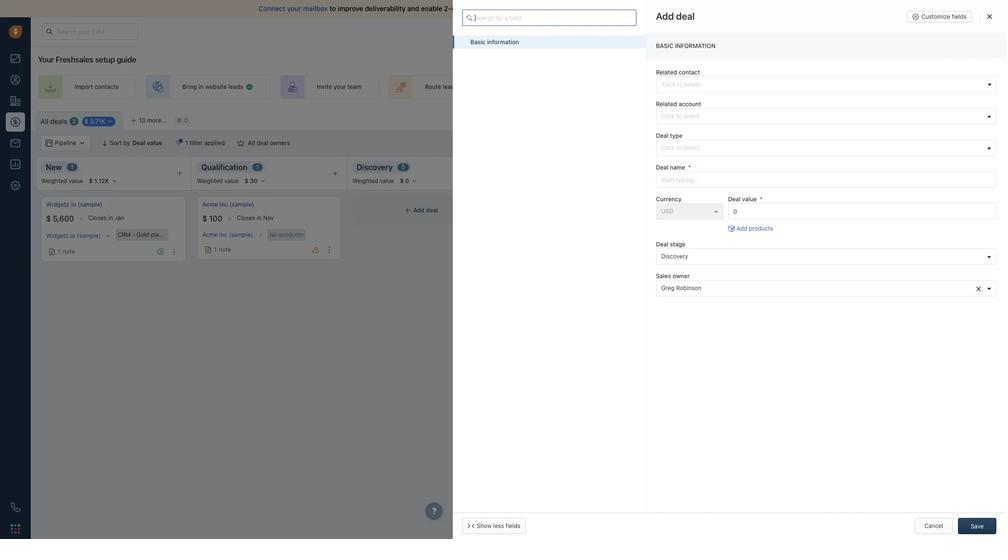 Task type: vqa. For each thing, say whether or not it's contained in the screenshot.
ui drag handle image corresponding to 2nd minus filled icon from the bottom of the 'tab panel' containing create sales activity
no



Task type: locate. For each thing, give the bounding box(es) containing it.
select down account
[[683, 113, 700, 120]]

1 vertical spatial all
[[248, 139, 255, 147]]

13 more...
[[139, 117, 167, 124]]

have
[[680, 4, 695, 12]]

in for $ 100
[[257, 214, 262, 222]]

deal left name
[[656, 164, 669, 171]]

1 horizontal spatial *
[[760, 196, 763, 203]]

1 horizontal spatial 1 note
[[214, 246, 231, 253]]

1 horizontal spatial basic
[[656, 42, 674, 49]]

in left the 7 at the right of page
[[717, 214, 722, 222]]

products inside dialog
[[749, 225, 773, 232]]

closes left nov
[[237, 214, 255, 222]]

click down deal type
[[661, 144, 675, 152]]

quotas
[[877, 140, 897, 147]]

0 horizontal spatial your
[[38, 55, 54, 64]]

0 horizontal spatial and
[[407, 4, 419, 12]]

container_wx8msf4aqz5i3rn1 image left filter
[[175, 140, 182, 147]]

Click to select search field
[[656, 76, 997, 93]]

add inside add deal button
[[972, 115, 983, 123]]

2 click from the top
[[661, 144, 675, 152]]

crm - gold plan monthly (sample)
[[118, 231, 211, 238], [723, 231, 817, 238]]

1 vertical spatial fields
[[506, 523, 520, 530]]

0 vertical spatial click
[[661, 113, 675, 120]]

0 horizontal spatial plan
[[151, 231, 162, 238]]

inc up '100'
[[220, 201, 228, 208]]

container_wx8msf4aqz5i3rn1 image right applied on the top left of page
[[237, 140, 244, 147]]

1 horizontal spatial leads
[[443, 83, 458, 91]]

-
[[132, 231, 135, 238], [737, 231, 740, 238]]

container_wx8msf4aqz5i3rn1 image inside 1 filter applied button
[[175, 140, 182, 147]]

1 note down 5,600
[[58, 248, 75, 255]]

discovery
[[357, 163, 393, 171], [661, 253, 688, 260]]

in for $ 3,200
[[717, 214, 722, 222]]

set
[[684, 83, 694, 91]]

0 horizontal spatial closes
[[88, 214, 107, 222]]

1 horizontal spatial monthly
[[769, 231, 791, 238]]

bring in website leads
[[182, 83, 243, 91]]

products right no
[[279, 231, 303, 238]]

1 horizontal spatial and
[[899, 140, 909, 147]]

(sample) up discovery button on the right of page
[[793, 231, 817, 238]]

1 vertical spatial import
[[75, 83, 93, 91]]

acme inc (sample) link down '100'
[[202, 231, 253, 239]]

inc
[[220, 201, 228, 208], [219, 231, 227, 239]]

0 horizontal spatial crm
[[118, 231, 131, 238]]

(sample) down $ 100
[[188, 231, 211, 238]]

to left start on the top right
[[697, 4, 703, 12]]

your for your trial ends in 21 days
[[743, 28, 755, 34]]

1 horizontal spatial team
[[480, 83, 494, 91]]

* right name
[[688, 164, 691, 171]]

dialog
[[453, 0, 1006, 539]]

widgetz.io down $ 5,600
[[46, 232, 75, 240]]

basic down search icon
[[471, 38, 486, 46]]

1 horizontal spatial closes
[[237, 214, 255, 222]]

0 horizontal spatial add
[[413, 207, 425, 214]]

$ left 5,600
[[46, 214, 51, 223]]

1 down all deal owners button
[[256, 164, 259, 171]]

(sample)
[[78, 201, 102, 208], [230, 201, 254, 208], [683, 201, 707, 208], [188, 231, 211, 238], [793, 231, 817, 238], [229, 231, 253, 239], [77, 232, 101, 240]]

0 horizontal spatial note
[[63, 248, 75, 255]]

1 vertical spatial related
[[656, 100, 677, 108]]

discovery down stage
[[661, 253, 688, 260]]

phone element
[[6, 498, 25, 517]]

stage
[[670, 241, 686, 248]]

1 vertical spatial sales
[[718, 83, 732, 91]]

click to select
[[661, 113, 700, 120], [661, 144, 700, 152]]

1 widgetz.io (sample) from the top
[[46, 201, 102, 208]]

* right value
[[760, 196, 763, 203]]

click
[[661, 113, 675, 120], [661, 144, 675, 152]]

2 horizontal spatial add
[[972, 115, 983, 123]]

1 horizontal spatial your
[[743, 28, 755, 34]]

0 vertical spatial *
[[688, 164, 691, 171]]

import left 'contacts'
[[75, 83, 93, 91]]

invite your team link
[[280, 75, 379, 99]]

0 horizontal spatial gold
[[137, 231, 149, 238]]

0 vertical spatial inc
[[220, 201, 228, 208]]

2 vertical spatial add
[[737, 225, 747, 232]]

1 horizontal spatial all
[[248, 139, 255, 147]]

3 closes from the left
[[697, 214, 715, 222]]

robinson
[[676, 285, 701, 292]]

0 vertical spatial select
[[683, 113, 700, 120]]

all left owners
[[248, 139, 255, 147]]

1 inc from the top
[[220, 201, 228, 208]]

plan
[[151, 231, 162, 238], [756, 231, 768, 238]]

1 note down '100'
[[214, 246, 231, 253]]

discovery left 0
[[357, 163, 393, 171]]

widgetz.io (sample) link down 5,600
[[46, 232, 101, 240]]

0 horizontal spatial sales
[[605, 4, 622, 12]]

1 vertical spatial widgetz.io (sample) link
[[46, 232, 101, 240]]

in left jan
[[108, 214, 113, 222]]

0 horizontal spatial deal
[[257, 139, 268, 147]]

your left trial
[[743, 28, 755, 34]]

deal for deal name *
[[656, 164, 669, 171]]

closes for $ 100
[[237, 214, 255, 222]]

0 horizontal spatial crm - gold plan monthly (sample)
[[118, 231, 211, 238]]

1 horizontal spatial plan
[[756, 231, 768, 238]]

import contacts
[[75, 83, 119, 91]]

fields inside button
[[506, 523, 520, 530]]

in for $ 5,600
[[108, 214, 113, 222]]

information
[[487, 38, 519, 46], [675, 42, 716, 49]]

deal name *
[[656, 164, 691, 171]]

discovery inside discovery button
[[661, 253, 688, 260]]

save button
[[958, 518, 997, 535]]

(sample) down closes in jan
[[77, 232, 101, 240]]

note for $ 100
[[219, 246, 231, 253]]

0 horizontal spatial products
[[279, 231, 303, 238]]

0 vertical spatial click to select
[[661, 113, 700, 120]]

all inside button
[[248, 139, 255, 147]]

greg
[[661, 285, 675, 292]]

related left contact
[[656, 69, 677, 76]]

1 select from the top
[[683, 113, 700, 120]]

deal
[[656, 132, 669, 139], [656, 164, 669, 171], [728, 196, 741, 203], [656, 241, 669, 248]]

basic information down email
[[471, 38, 519, 46]]

1 horizontal spatial crm
[[723, 231, 736, 238]]

basic down add
[[656, 42, 674, 49]]

inc down '100'
[[219, 231, 227, 239]]

deal left stage
[[656, 241, 669, 248]]

and right "quotas"
[[899, 140, 909, 147]]

1 horizontal spatial products
[[749, 225, 773, 232]]

deal left value
[[728, 196, 741, 203]]

connect
[[259, 4, 285, 12]]

0 vertical spatial acme inc (sample) link
[[202, 200, 254, 209]]

1 closes from the left
[[88, 214, 107, 222]]

0 vertical spatial click to select button
[[656, 108, 997, 125]]

0 horizontal spatial *
[[688, 164, 691, 171]]

Search your CRM... text field
[[42, 24, 138, 40]]

note for $ 3,200
[[671, 248, 684, 255]]

acme up $ 100
[[202, 201, 218, 208]]

0 vertical spatial and
[[407, 4, 419, 12]]

$ 100
[[202, 214, 222, 223]]

3 $ from the left
[[655, 214, 660, 223]]

0 vertical spatial fields
[[952, 13, 967, 20]]

container_wx8msf4aqz5i3rn1 image
[[246, 83, 253, 91], [175, 140, 182, 147], [237, 140, 244, 147], [404, 207, 411, 214], [205, 247, 212, 253], [49, 249, 55, 255], [657, 249, 664, 255]]

closes
[[88, 214, 107, 222], [237, 214, 255, 222], [697, 214, 715, 222]]

select
[[683, 113, 700, 120], [683, 144, 700, 152]]

container_wx8msf4aqz5i3rn1 image right website
[[246, 83, 253, 91]]

sales left pipeline
[[718, 83, 732, 91]]

0 vertical spatial import
[[557, 4, 578, 12]]

leads
[[228, 83, 243, 91], [443, 83, 458, 91]]

container_wx8msf4aqz5i3rn1 image down deal stage
[[657, 249, 664, 255]]

2 related from the top
[[656, 100, 677, 108]]

select for account
[[683, 113, 700, 120]]

related contact
[[656, 69, 700, 76]]

acme inc (sample) down '100'
[[202, 231, 253, 239]]

$ left '100'
[[202, 214, 207, 223]]

note down stage
[[671, 248, 684, 255]]

send email image
[[911, 28, 918, 36]]

deal for deal value *
[[728, 196, 741, 203]]

related left account
[[656, 100, 677, 108]]

1 filter applied button
[[169, 135, 231, 151]]

widgetz.io (sample) link
[[46, 200, 102, 209], [46, 232, 101, 240]]

add deal
[[656, 11, 695, 22]]

deals
[[50, 117, 67, 125]]

2 $ from the left
[[202, 214, 207, 223]]

1 acme from the top
[[202, 201, 218, 208]]

deal
[[985, 115, 997, 123], [257, 139, 268, 147], [426, 207, 438, 214]]

enable
[[421, 4, 442, 12]]

1 vertical spatial acme inc (sample)
[[202, 231, 253, 239]]

1 leads from the left
[[228, 83, 243, 91]]

0 vertical spatial sales
[[605, 4, 622, 12]]

sales left data
[[605, 4, 622, 12]]

2 click to select from the top
[[661, 144, 700, 152]]

$ left usd
[[655, 214, 660, 223]]

your for your freshsales setup guide
[[38, 55, 54, 64]]

0 horizontal spatial information
[[487, 38, 519, 46]]

click to select down related account
[[661, 113, 700, 120]]

closes left the 7 at the right of page
[[697, 214, 715, 222]]

to
[[330, 4, 336, 12], [697, 4, 703, 12], [459, 83, 465, 91], [676, 113, 682, 120], [676, 144, 682, 152]]

quotas and forecasting
[[877, 140, 944, 147]]

2 horizontal spatial note
[[671, 248, 684, 255]]

1 vertical spatial widgetz.io (sample)
[[46, 232, 101, 240]]

customize fields button
[[907, 11, 972, 23]]

days right the 7 at the right of page
[[728, 214, 741, 222]]

0 vertical spatial acme inc (sample)
[[202, 201, 254, 208]]

7
[[723, 214, 727, 222]]

closes in 7 days
[[697, 214, 741, 222]]

0 vertical spatial related
[[656, 69, 677, 76]]

13 more... button
[[126, 114, 172, 127]]

products
[[749, 225, 773, 232], [279, 231, 303, 238]]

1 note for $ 5,600
[[58, 248, 75, 255]]

0 vertical spatial add deal
[[972, 115, 997, 123]]

sales
[[605, 4, 622, 12], [718, 83, 732, 91]]

contact
[[679, 69, 700, 76]]

0 vertical spatial add
[[972, 115, 983, 123]]

0 horizontal spatial fields
[[506, 523, 520, 530]]

in left nov
[[257, 214, 262, 222]]

widgetz.io (sample) up 5,600
[[46, 201, 102, 208]]

of
[[482, 4, 489, 12]]

1 horizontal spatial sales
[[718, 83, 732, 91]]

1 note down stage
[[666, 248, 684, 255]]

techcave (sample)
[[655, 201, 707, 208]]

all deal owners
[[248, 139, 290, 147]]

0 vertical spatial your
[[743, 28, 755, 34]]

1 horizontal spatial note
[[219, 246, 231, 253]]

in
[[781, 28, 786, 34], [199, 83, 204, 91], [108, 214, 113, 222], [257, 214, 262, 222], [717, 214, 722, 222]]

1 vertical spatial inc
[[219, 231, 227, 239]]

1 widgetz.io (sample) link from the top
[[46, 200, 102, 209]]

1 horizontal spatial gold
[[742, 231, 754, 238]]

container_wx8msf4aqz5i3rn1 image inside all deal owners button
[[237, 140, 244, 147]]

note down '100'
[[219, 246, 231, 253]]

1 horizontal spatial discovery
[[661, 253, 688, 260]]

1 $ from the left
[[46, 214, 51, 223]]

crm down jan
[[118, 231, 131, 238]]

2 horizontal spatial deal
[[985, 115, 997, 123]]

set up your sales pipeline
[[684, 83, 756, 91]]

2 horizontal spatial closes
[[697, 214, 715, 222]]

basic information up contact
[[656, 42, 716, 49]]

0 vertical spatial days
[[795, 28, 806, 34]]

0 horizontal spatial team
[[348, 83, 362, 91]]

close image
[[987, 13, 992, 19]]

add products
[[737, 225, 773, 232]]

and
[[407, 4, 419, 12], [899, 140, 909, 147]]

account
[[679, 100, 701, 108]]

0 vertical spatial widgetz.io (sample) link
[[46, 200, 102, 209]]

your
[[287, 4, 301, 12], [589, 4, 603, 12], [334, 83, 346, 91], [466, 83, 479, 91], [704, 83, 716, 91]]

click down related account
[[661, 113, 675, 120]]

0 vertical spatial all
[[40, 117, 48, 125]]

customize fields
[[922, 13, 967, 20]]

note down 5,600
[[63, 248, 75, 255]]

leads right website
[[228, 83, 243, 91]]

1 vertical spatial discovery
[[661, 253, 688, 260]]

information down email
[[487, 38, 519, 46]]

acme inc (sample) link
[[202, 200, 254, 209], [202, 231, 253, 239]]

fields right customize
[[952, 13, 967, 20]]

2 - from the left
[[737, 231, 740, 238]]

all for deal
[[248, 139, 255, 147]]

0 horizontal spatial basic
[[471, 38, 486, 46]]

import left all
[[557, 4, 578, 12]]

1 note for $ 3,200
[[666, 248, 684, 255]]

add deal button
[[959, 111, 1001, 127]]

1 vertical spatial select
[[683, 144, 700, 152]]

1 vertical spatial click to select button
[[656, 140, 997, 156]]

1 widgetz.io from the top
[[46, 201, 76, 208]]

click to select button down click to select "search field"
[[656, 108, 997, 125]]

0 horizontal spatial monthly
[[164, 231, 186, 238]]

0 vertical spatial widgetz.io
[[46, 201, 76, 208]]

connect your mailbox link
[[259, 4, 330, 12]]

1 crm - gold plan monthly (sample) from the left
[[118, 231, 211, 238]]

1 horizontal spatial basic information
[[656, 42, 716, 49]]

2 horizontal spatial 1 note
[[666, 248, 684, 255]]

2 widgetz.io (sample) from the top
[[46, 232, 101, 240]]

in left the 21
[[781, 28, 786, 34]]

products for add products
[[749, 225, 773, 232]]

negotiation
[[654, 163, 696, 171]]

1 click from the top
[[661, 113, 675, 120]]

widgetz.io (sample) down 5,600
[[46, 232, 101, 240]]

1 click to select button from the top
[[656, 108, 997, 125]]

1 left filter
[[185, 139, 188, 147]]

fields inside "button"
[[952, 13, 967, 20]]

1 vertical spatial acme
[[202, 231, 218, 239]]

no
[[270, 231, 277, 238]]

2 horizontal spatial $
[[655, 214, 660, 223]]

crm - gold plan monthly (sample) down jan
[[118, 231, 211, 238]]

explore plans
[[825, 28, 862, 35]]

to right route
[[459, 83, 465, 91]]

1 horizontal spatial $
[[202, 214, 207, 223]]

leads right route
[[443, 83, 458, 91]]

100
[[209, 214, 222, 223]]

0 vertical spatial acme
[[202, 201, 218, 208]]

acme down $ 100
[[202, 231, 218, 239]]

1 vertical spatial days
[[728, 214, 741, 222]]

click to select down type
[[661, 144, 700, 152]]

1 vertical spatial click to select
[[661, 144, 700, 152]]

crm down the 7 at the right of page
[[723, 231, 736, 238]]

click to select button up the start typing... text box
[[656, 140, 997, 156]]

1 click to select from the top
[[661, 113, 700, 120]]

1 vertical spatial deal
[[257, 139, 268, 147]]

products down value
[[749, 225, 773, 232]]

Enter value number field
[[728, 204, 997, 220]]

acme inc (sample) link up '100'
[[202, 200, 254, 209]]

add inside "add products" link
[[737, 225, 747, 232]]

1 vertical spatial add
[[413, 207, 425, 214]]

dialog containing add deal
[[453, 0, 1006, 539]]

acme inc (sample) up '100'
[[202, 201, 254, 208]]

widgetz.io up $ 5,600
[[46, 201, 76, 208]]

0 horizontal spatial -
[[132, 231, 135, 238]]

0 horizontal spatial all
[[40, 117, 48, 125]]

0 vertical spatial widgetz.io (sample)
[[46, 201, 102, 208]]

select up name
[[683, 144, 700, 152]]

1 vertical spatial your
[[38, 55, 54, 64]]

1 down deal stage
[[666, 248, 669, 255]]

days right the 21
[[795, 28, 806, 34]]

2 select from the top
[[683, 144, 700, 152]]

2 crm from the left
[[723, 231, 736, 238]]

plans
[[847, 28, 862, 35]]

1 vertical spatial add deal
[[413, 207, 438, 214]]

basic
[[471, 38, 486, 46], [656, 42, 674, 49]]

widgetz.io (sample) link up 5,600
[[46, 200, 102, 209]]

1 horizontal spatial crm - gold plan monthly (sample)
[[723, 231, 817, 238]]

2 closes from the left
[[237, 214, 255, 222]]

5,600
[[53, 214, 74, 223]]

1 horizontal spatial add deal
[[972, 115, 997, 123]]

related for related account
[[656, 100, 677, 108]]

(sample) up closes in jan
[[78, 201, 102, 208]]

so
[[639, 4, 647, 12]]

deal left type
[[656, 132, 669, 139]]

your right up
[[704, 83, 716, 91]]

website
[[205, 83, 227, 91]]

1 horizontal spatial add
[[737, 225, 747, 232]]

1 down $ 5,600
[[58, 248, 60, 255]]

add deal
[[972, 115, 997, 123], [413, 207, 438, 214]]

fields right the less on the bottom
[[506, 523, 520, 530]]

2 click to select button from the top
[[656, 140, 997, 156]]

customize
[[922, 13, 950, 20]]

acme inc (sample)
[[202, 201, 254, 208], [202, 231, 253, 239]]

$ for $ 3,200
[[655, 214, 660, 223]]

2 gold from the left
[[742, 231, 754, 238]]

1 related from the top
[[656, 69, 677, 76]]

jan
[[115, 214, 124, 222]]

1 horizontal spatial days
[[795, 28, 806, 34]]

1 horizontal spatial fields
[[952, 13, 967, 20]]

deliverability
[[365, 4, 406, 12]]

Search for a field text field
[[462, 10, 636, 26]]

click to select for type
[[661, 144, 700, 152]]

None search field
[[462, 10, 636, 26]]

1 vertical spatial acme inc (sample) link
[[202, 231, 253, 239]]

deal for deal stage
[[656, 241, 669, 248]]

and left 'enable'
[[407, 4, 419, 12]]



Task type: describe. For each thing, give the bounding box(es) containing it.
up
[[695, 83, 702, 91]]

$ for $ 100
[[202, 214, 207, 223]]

Search field
[[954, 135, 1002, 151]]

13
[[139, 117, 145, 124]]

discovery button
[[656, 248, 997, 265]]

related account
[[656, 100, 701, 108]]

click to select button for related account
[[656, 108, 997, 125]]

your right the invite
[[334, 83, 346, 91]]

all
[[580, 4, 587, 12]]

owner
[[673, 272, 690, 280]]

show less fields
[[477, 523, 520, 530]]

greg robinson
[[661, 285, 701, 292]]

related for related contact
[[656, 69, 677, 76]]

value
[[742, 196, 757, 203]]

forecasting
[[911, 140, 944, 147]]

connect your mailbox to improve deliverability and enable 2-way sync of email conversations. import all your sales data so you don't have to start from scratch.
[[259, 4, 764, 12]]

route leads to your team
[[425, 83, 494, 91]]

container_wx8msf4aqz5i3rn1 image down 0
[[404, 207, 411, 214]]

route
[[425, 83, 441, 91]]

bring
[[182, 83, 197, 91]]

container_wx8msf4aqz5i3rn1 image down $ 100
[[205, 247, 212, 253]]

closes for $ 3,200
[[697, 214, 715, 222]]

import all your sales data link
[[557, 4, 639, 12]]

usd button
[[656, 204, 723, 220]]

name
[[670, 164, 685, 171]]

techcave (sample) link
[[655, 200, 707, 209]]

your right all
[[589, 4, 603, 12]]

2 crm - gold plan monthly (sample) from the left
[[723, 231, 817, 238]]

add
[[656, 11, 674, 22]]

pipeline
[[734, 83, 756, 91]]

2 widgetz.io (sample) link from the top
[[46, 232, 101, 240]]

1 crm from the left
[[118, 231, 131, 238]]

0 horizontal spatial basic information
[[471, 38, 519, 46]]

0 vertical spatial discovery
[[357, 163, 393, 171]]

1 plan from the left
[[151, 231, 162, 238]]

2 acme from the top
[[202, 231, 218, 239]]

1 acme inc (sample) link from the top
[[202, 200, 254, 209]]

3
[[72, 118, 76, 125]]

0
[[401, 164, 405, 171]]

(sample) up closes in nov
[[230, 201, 254, 208]]

closes in jan
[[88, 214, 124, 222]]

1 team from the left
[[348, 83, 362, 91]]

less
[[493, 523, 504, 530]]

sales owner
[[656, 272, 690, 280]]

1 horizontal spatial deal
[[426, 207, 438, 214]]

deal
[[676, 11, 695, 22]]

1 inside 1 filter applied button
[[185, 139, 188, 147]]

1 horizontal spatial import
[[557, 4, 578, 12]]

⌘ o
[[177, 117, 188, 124]]

1 vertical spatial and
[[899, 140, 909, 147]]

(sample) right currency
[[683, 201, 707, 208]]

qualification
[[201, 163, 247, 171]]

search image
[[466, 14, 476, 22]]

quotas and forecasting link
[[868, 135, 953, 151]]

0 vertical spatial deal
[[985, 115, 997, 123]]

products for no products
[[279, 231, 303, 238]]

(sample) down closes in nov
[[229, 231, 253, 239]]

1 right new
[[71, 164, 73, 171]]

deal type
[[656, 132, 683, 139]]

scratch.
[[739, 4, 764, 12]]

deal stage
[[656, 241, 686, 248]]

⌘
[[177, 117, 182, 124]]

container_wx8msf4aqz5i3rn1 image down $ 5,600
[[49, 249, 55, 255]]

new
[[46, 163, 62, 171]]

2 inc from the top
[[219, 231, 227, 239]]

1 note for $ 100
[[214, 246, 231, 253]]

2 acme inc (sample) link from the top
[[202, 231, 253, 239]]

explore
[[825, 28, 845, 35]]

set up your sales pipeline link
[[648, 75, 773, 99]]

sync
[[466, 4, 480, 12]]

2 plan from the left
[[756, 231, 768, 238]]

to down related account
[[676, 113, 682, 120]]

in right bring
[[199, 83, 204, 91]]

applied
[[204, 139, 225, 147]]

from
[[722, 4, 737, 12]]

nov
[[263, 214, 274, 222]]

don't
[[662, 4, 678, 12]]

to right mailbox at the top
[[330, 4, 336, 12]]

1 - from the left
[[132, 231, 135, 238]]

2 monthly from the left
[[769, 231, 791, 238]]

way
[[451, 4, 464, 12]]

$ for $ 5,600
[[46, 214, 51, 223]]

* for deal value *
[[760, 196, 763, 203]]

1 monthly from the left
[[164, 231, 186, 238]]

usd
[[661, 208, 674, 215]]

all for deals
[[40, 117, 48, 125]]

more...
[[147, 117, 167, 124]]

$ 5,600
[[46, 214, 74, 223]]

1 horizontal spatial information
[[675, 42, 716, 49]]

o
[[184, 117, 188, 124]]

select for type
[[683, 144, 700, 152]]

your left mailbox at the top
[[287, 4, 301, 12]]

2-
[[444, 4, 451, 12]]

×
[[976, 283, 982, 294]]

guide
[[117, 55, 136, 64]]

explore plans link
[[819, 26, 867, 37]]

deal for deal type
[[656, 132, 669, 139]]

Start typing... text field
[[656, 172, 997, 188]]

cancel
[[925, 523, 943, 530]]

2 acme inc (sample) from the top
[[202, 231, 253, 239]]

freshsales
[[56, 55, 93, 64]]

save
[[971, 523, 984, 530]]

* for deal name *
[[688, 164, 691, 171]]

click to select for account
[[661, 113, 700, 120]]

closes in nov
[[237, 214, 274, 222]]

invite your team
[[317, 83, 362, 91]]

2 leads from the left
[[443, 83, 458, 91]]

all deals 3
[[40, 117, 76, 125]]

setup
[[95, 55, 115, 64]]

1 down '100'
[[214, 246, 217, 253]]

basic information link
[[453, 36, 646, 49]]

cancel button
[[915, 518, 953, 535]]

click for related
[[661, 113, 675, 120]]

2 widgetz.io from the top
[[46, 232, 75, 240]]

to down type
[[676, 144, 682, 152]]

your right route
[[466, 83, 479, 91]]

conversations.
[[509, 4, 556, 12]]

route leads to your team link
[[388, 75, 512, 99]]

click for deal
[[661, 144, 675, 152]]

show
[[477, 523, 492, 530]]

add deal inside button
[[972, 115, 997, 123]]

currency
[[656, 196, 682, 203]]

2 team from the left
[[480, 83, 494, 91]]

note for $ 5,600
[[63, 248, 75, 255]]

freshworks switcher image
[[11, 524, 20, 534]]

21
[[787, 28, 793, 34]]

add products link
[[728, 225, 773, 233]]

sales
[[656, 272, 671, 280]]

closes for $ 5,600
[[88, 214, 107, 222]]

deal value *
[[728, 196, 763, 203]]

1 gold from the left
[[137, 231, 149, 238]]

click to select button for deal type
[[656, 140, 997, 156]]

trial
[[756, 28, 766, 34]]

none search field inside dialog
[[462, 10, 636, 26]]

you
[[648, 4, 660, 12]]

contacts
[[95, 83, 119, 91]]

filter
[[190, 139, 203, 147]]

container_wx8msf4aqz5i3rn1 image inside bring in website leads link
[[246, 83, 253, 91]]

ends
[[768, 28, 780, 34]]

all deals link
[[40, 117, 67, 126]]

0 horizontal spatial days
[[728, 214, 741, 222]]

3,200
[[662, 214, 683, 223]]

0 horizontal spatial import
[[75, 83, 93, 91]]

1 acme inc (sample) from the top
[[202, 201, 254, 208]]

email
[[490, 4, 507, 12]]

phone image
[[11, 503, 20, 512]]



